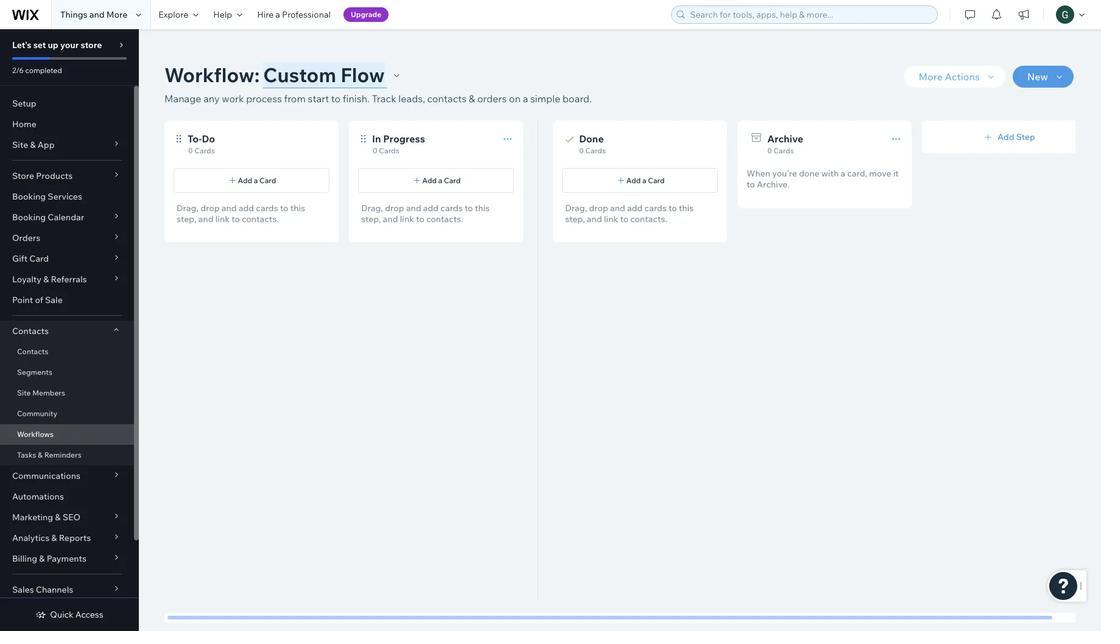 Task type: locate. For each thing, give the bounding box(es) containing it.
2 horizontal spatial contacts.
[[631, 214, 668, 225]]

0 vertical spatial site
[[12, 140, 28, 150]]

& right billing
[[39, 554, 45, 565]]

gift
[[12, 253, 28, 264]]

site inside "site & app" popup button
[[12, 140, 28, 150]]

3 add from the left
[[627, 203, 643, 214]]

this for done
[[679, 203, 694, 214]]

add step button
[[983, 132, 1036, 143]]

4 cards from the left
[[774, 146, 794, 155]]

explore
[[159, 9, 188, 20]]

& inside dropdown button
[[43, 274, 49, 285]]

0 cards down done
[[579, 146, 606, 155]]

0 horizontal spatial step,
[[177, 214, 196, 225]]

add
[[239, 203, 254, 214], [423, 203, 439, 214], [627, 203, 643, 214]]

2 horizontal spatial step,
[[565, 214, 585, 225]]

2 cards from the left
[[379, 146, 399, 155]]

0 cards down archive
[[768, 146, 794, 155]]

gift card
[[12, 253, 49, 264]]

new button
[[1013, 66, 1074, 88]]

professional
[[282, 9, 331, 20]]

and
[[89, 9, 105, 20], [222, 203, 237, 214], [406, 203, 421, 214], [610, 203, 625, 214], [198, 214, 214, 225], [383, 214, 398, 225], [587, 214, 602, 225]]

home link
[[0, 114, 134, 135]]

loyalty & referrals
[[12, 274, 87, 285]]

& right loyalty
[[43, 274, 49, 285]]

1 horizontal spatial step,
[[361, 214, 381, 225]]

1 booking from the top
[[12, 191, 46, 202]]

loyalty & referrals button
[[0, 269, 134, 290]]

& for reminders
[[38, 451, 43, 460]]

0 horizontal spatial this
[[290, 203, 305, 214]]

booking
[[12, 191, 46, 202], [12, 212, 46, 223]]

drag, drop and add cards to this step, and link to contacts. for done
[[565, 203, 694, 225]]

3 step, from the left
[[565, 214, 585, 225]]

2 horizontal spatial cards
[[645, 203, 667, 214]]

hire
[[257, 9, 274, 20]]

more inside button
[[919, 71, 943, 83]]

loyalty
[[12, 274, 41, 285]]

1 cards from the left
[[256, 203, 278, 214]]

add a card
[[238, 176, 276, 185], [423, 176, 461, 185], [627, 176, 665, 185]]

2 add from the left
[[423, 203, 439, 214]]

& left orders
[[469, 93, 475, 105]]

1 drag, drop and add cards to this step, and link to contacts. from the left
[[177, 203, 305, 225]]

& left app
[[30, 140, 36, 150]]

marketing
[[12, 512, 53, 523]]

sale
[[45, 295, 63, 306]]

1 link from the left
[[215, 214, 230, 225]]

site
[[12, 140, 28, 150], [17, 389, 31, 398]]

0 horizontal spatial add a card
[[238, 176, 276, 185]]

reminders
[[44, 451, 81, 460]]

booking inside booking calendar popup button
[[12, 212, 46, 223]]

tasks & reminders
[[17, 451, 81, 460]]

contacts down point of sale
[[12, 326, 49, 337]]

1 horizontal spatial link
[[400, 214, 414, 225]]

& left seo
[[55, 512, 61, 523]]

0 cards
[[188, 146, 215, 155], [373, 146, 399, 155], [579, 146, 606, 155], [768, 146, 794, 155]]

more right things
[[106, 9, 128, 20]]

step,
[[177, 214, 196, 225], [361, 214, 381, 225], [565, 214, 585, 225]]

2 horizontal spatial this
[[679, 203, 694, 214]]

& inside popup button
[[30, 140, 36, 150]]

finish.
[[343, 93, 370, 105]]

contacts
[[427, 93, 467, 105]]

1 vertical spatial booking
[[12, 212, 46, 223]]

1 add a card from the left
[[238, 176, 276, 185]]

& for app
[[30, 140, 36, 150]]

app
[[38, 140, 55, 150]]

0 down in
[[373, 146, 378, 155]]

1 this from the left
[[290, 203, 305, 214]]

2 this from the left
[[475, 203, 490, 214]]

&
[[469, 93, 475, 105], [30, 140, 36, 150], [43, 274, 49, 285], [38, 451, 43, 460], [55, 512, 61, 523], [51, 533, 57, 544], [39, 554, 45, 565]]

orders
[[477, 93, 507, 105]]

you're
[[772, 168, 797, 179]]

0 horizontal spatial contacts.
[[242, 214, 279, 225]]

0 horizontal spatial drag,
[[177, 203, 199, 214]]

0 horizontal spatial drag, drop and add cards to this step, and link to contacts.
[[177, 203, 305, 225]]

1 step, from the left
[[177, 214, 196, 225]]

booking inside "booking services" link
[[12, 191, 46, 202]]

3 contacts. from the left
[[631, 214, 668, 225]]

1 vertical spatial more
[[919, 71, 943, 83]]

custom
[[263, 63, 336, 87]]

cards down in progress
[[379, 146, 399, 155]]

manage
[[164, 93, 201, 105]]

0 horizontal spatial add
[[239, 203, 254, 214]]

home
[[12, 119, 36, 130]]

step, for done
[[565, 214, 585, 225]]

0
[[188, 146, 193, 155], [373, 146, 378, 155], [579, 146, 584, 155], [768, 146, 772, 155]]

marketing & seo
[[12, 512, 80, 523]]

tasks & reminders link
[[0, 445, 134, 466]]

1 contacts. from the left
[[242, 214, 279, 225]]

1 horizontal spatial add a card
[[423, 176, 461, 185]]

0 cards down in
[[373, 146, 399, 155]]

link
[[215, 214, 230, 225], [400, 214, 414, 225], [604, 214, 618, 225]]

& left reports
[[51, 533, 57, 544]]

1 horizontal spatial cards
[[441, 203, 463, 214]]

0 horizontal spatial link
[[215, 214, 230, 225]]

in progress
[[372, 133, 425, 145]]

more left 'actions'
[[919, 71, 943, 83]]

1 vertical spatial contacts
[[17, 347, 48, 356]]

1 horizontal spatial drag,
[[361, 203, 383, 214]]

& right tasks
[[38, 451, 43, 460]]

marketing & seo button
[[0, 507, 134, 528]]

sales channels
[[12, 585, 73, 596]]

2 horizontal spatial drag,
[[565, 203, 587, 214]]

1 horizontal spatial more
[[919, 71, 943, 83]]

sales
[[12, 585, 34, 596]]

members
[[32, 389, 65, 398]]

1 horizontal spatial contacts.
[[426, 214, 464, 225]]

1 add from the left
[[239, 203, 254, 214]]

to
[[331, 93, 341, 105], [747, 179, 755, 190], [280, 203, 289, 214], [465, 203, 473, 214], [669, 203, 677, 214], [232, 214, 240, 225], [416, 214, 425, 225], [620, 214, 629, 225]]

contacts for "contacts" popup button
[[12, 326, 49, 337]]

3 drag, from the left
[[565, 203, 587, 214]]

3 add a card from the left
[[627, 176, 665, 185]]

billing
[[12, 554, 37, 565]]

quick access
[[50, 610, 103, 621]]

sidebar element
[[0, 29, 139, 632]]

2 drop from the left
[[385, 203, 404, 214]]

0 down archive
[[768, 146, 772, 155]]

1 drag, from the left
[[177, 203, 199, 214]]

payments
[[47, 554, 86, 565]]

tasks
[[17, 451, 36, 460]]

booking for booking calendar
[[12, 212, 46, 223]]

3 cards from the left
[[645, 203, 667, 214]]

community
[[17, 409, 57, 419]]

cards for to-do
[[256, 203, 278, 214]]

contacts up segments
[[17, 347, 48, 356]]

1 drop from the left
[[201, 203, 220, 214]]

booking up 'orders'
[[12, 212, 46, 223]]

0 down done
[[579, 146, 584, 155]]

0 vertical spatial booking
[[12, 191, 46, 202]]

& for reports
[[51, 533, 57, 544]]

2 horizontal spatial drop
[[589, 203, 608, 214]]

seo
[[63, 512, 80, 523]]

help button
[[206, 0, 250, 29]]

drag, for done
[[565, 203, 587, 214]]

3 this from the left
[[679, 203, 694, 214]]

workflows
[[17, 430, 54, 439]]

None field
[[263, 62, 387, 88]]

0 horizontal spatial cards
[[256, 203, 278, 214]]

site down segments
[[17, 389, 31, 398]]

cards
[[256, 203, 278, 214], [441, 203, 463, 214], [645, 203, 667, 214]]

contacts inside popup button
[[12, 326, 49, 337]]

0 down the to-
[[188, 146, 193, 155]]

simple
[[530, 93, 561, 105]]

1 horizontal spatial this
[[475, 203, 490, 214]]

help
[[213, 9, 232, 20]]

0 cards down to-do
[[188, 146, 215, 155]]

0 horizontal spatial drop
[[201, 203, 220, 214]]

automations link
[[0, 487, 134, 507]]

do
[[202, 133, 215, 145]]

2 horizontal spatial add a card
[[627, 176, 665, 185]]

contacts for contacts link
[[17, 347, 48, 356]]

2 booking from the top
[[12, 212, 46, 223]]

& for payments
[[39, 554, 45, 565]]

contacts. for done
[[631, 214, 668, 225]]

site down home
[[12, 140, 28, 150]]

setup
[[12, 98, 36, 109]]

let's set up your store
[[12, 40, 102, 51]]

add a card for done
[[627, 176, 665, 185]]

3 link from the left
[[604, 214, 618, 225]]

2/6
[[12, 66, 24, 75]]

site members link
[[0, 383, 134, 404]]

to inside the when you're done with a card, move it to archive.
[[747, 179, 755, 190]]

cards down archive
[[774, 146, 794, 155]]

2 horizontal spatial add
[[627, 203, 643, 214]]

link for to-do
[[215, 214, 230, 225]]

2 horizontal spatial link
[[604, 214, 618, 225]]

1 horizontal spatial add
[[423, 203, 439, 214]]

segments
[[17, 368, 52, 377]]

booking down store
[[12, 191, 46, 202]]

3 drop from the left
[[589, 203, 608, 214]]

point of sale
[[12, 295, 63, 306]]

3 cards from the left
[[586, 146, 606, 155]]

1 cards from the left
[[195, 146, 215, 155]]

site for site members
[[17, 389, 31, 398]]

1 horizontal spatial drag, drop and add cards to this step, and link to contacts.
[[361, 203, 490, 225]]

2 horizontal spatial drag, drop and add cards to this step, and link to contacts.
[[565, 203, 694, 225]]

0 horizontal spatial more
[[106, 9, 128, 20]]

1 horizontal spatial drop
[[385, 203, 404, 214]]

cards down to-do
[[195, 146, 215, 155]]

archive.
[[757, 179, 790, 190]]

add
[[998, 132, 1015, 143], [238, 176, 252, 185], [423, 176, 437, 185], [627, 176, 641, 185]]

add for done
[[627, 203, 643, 214]]

completed
[[25, 66, 62, 75]]

more
[[106, 9, 128, 20], [919, 71, 943, 83]]

site inside site members 'link'
[[17, 389, 31, 398]]

2 contacts. from the left
[[426, 214, 464, 225]]

0 vertical spatial more
[[106, 9, 128, 20]]

products
[[36, 171, 73, 182]]

drag, drop and add cards to this step, and link to contacts. for to-do
[[177, 203, 305, 225]]

cards down done
[[586, 146, 606, 155]]

1 vertical spatial site
[[17, 389, 31, 398]]

site members
[[17, 389, 65, 398]]

cards
[[195, 146, 215, 155], [379, 146, 399, 155], [586, 146, 606, 155], [774, 146, 794, 155]]

upgrade button
[[344, 7, 389, 22]]

store
[[81, 40, 102, 51]]

move
[[870, 168, 892, 179]]

3 0 from the left
[[579, 146, 584, 155]]

3 drag, drop and add cards to this step, and link to contacts. from the left
[[565, 203, 694, 225]]

0 vertical spatial contacts
[[12, 326, 49, 337]]

drop
[[201, 203, 220, 214], [385, 203, 404, 214], [589, 203, 608, 214]]

point of sale link
[[0, 290, 134, 311]]

1 0 from the left
[[188, 146, 193, 155]]



Task type: describe. For each thing, give the bounding box(es) containing it.
orders
[[12, 233, 40, 244]]

flow
[[341, 63, 385, 87]]

contacts link
[[0, 342, 134, 362]]

things
[[60, 9, 87, 20]]

drag, for to-do
[[177, 203, 199, 214]]

done
[[579, 133, 604, 145]]

Search for tools, apps, help & more... field
[[687, 6, 934, 23]]

2/6 completed
[[12, 66, 62, 75]]

leads,
[[399, 93, 425, 105]]

progress
[[383, 133, 425, 145]]

booking services link
[[0, 186, 134, 207]]

communications button
[[0, 466, 134, 487]]

to-do
[[188, 133, 215, 145]]

add for to-do
[[239, 203, 254, 214]]

segments link
[[0, 362, 134, 383]]

2 drag, from the left
[[361, 203, 383, 214]]

card,
[[848, 168, 868, 179]]

more actions button
[[904, 66, 1006, 88]]

with
[[822, 168, 839, 179]]

things and more
[[60, 9, 128, 20]]

booking calendar button
[[0, 207, 134, 228]]

booking for booking services
[[12, 191, 46, 202]]

& for seo
[[55, 512, 61, 523]]

1 0 cards from the left
[[188, 146, 215, 155]]

link for done
[[604, 214, 618, 225]]

start
[[308, 93, 329, 105]]

drop for done
[[589, 203, 608, 214]]

site for site & app
[[12, 140, 28, 150]]

hire a professional
[[257, 9, 331, 20]]

work
[[222, 93, 244, 105]]

& for referrals
[[43, 274, 49, 285]]

2 0 from the left
[[373, 146, 378, 155]]

archive
[[768, 133, 804, 145]]

more actions
[[919, 71, 980, 83]]

access
[[75, 610, 103, 621]]

any
[[204, 93, 220, 105]]

booking calendar
[[12, 212, 84, 223]]

calendar
[[48, 212, 84, 223]]

store products
[[12, 171, 73, 182]]

quick access button
[[36, 610, 103, 621]]

3 0 cards from the left
[[579, 146, 606, 155]]

on
[[509, 93, 521, 105]]

billing & payments button
[[0, 549, 134, 570]]

analytics
[[12, 533, 49, 544]]

2 add a card from the left
[[423, 176, 461, 185]]

point
[[12, 295, 33, 306]]

4 0 cards from the left
[[768, 146, 794, 155]]

2 drag, drop and add cards to this step, and link to contacts. from the left
[[361, 203, 490, 225]]

drop for to-do
[[201, 203, 220, 214]]

card inside popup button
[[29, 253, 49, 264]]

cards for done
[[645, 203, 667, 214]]

store products button
[[0, 166, 134, 186]]

from
[[284, 93, 306, 105]]

services
[[48, 191, 82, 202]]

4 0 from the left
[[768, 146, 772, 155]]

workflow:
[[164, 63, 260, 87]]

set
[[33, 40, 46, 51]]

gift card button
[[0, 249, 134, 269]]

add a card for to-do
[[238, 176, 276, 185]]

custom flow
[[263, 63, 385, 87]]

2 cards from the left
[[441, 203, 463, 214]]

when you're done with a card, move it to archive.
[[747, 168, 899, 190]]

site & app
[[12, 140, 55, 150]]

in
[[372, 133, 381, 145]]

track
[[372, 93, 396, 105]]

contacts. for to-do
[[242, 214, 279, 225]]

actions
[[945, 71, 980, 83]]

orders button
[[0, 228, 134, 249]]

board.
[[563, 93, 592, 105]]

done
[[799, 168, 820, 179]]

reports
[[59, 533, 91, 544]]

add step
[[998, 132, 1036, 143]]

step, for to-do
[[177, 214, 196, 225]]

site & app button
[[0, 135, 134, 155]]

workflows link
[[0, 425, 134, 445]]

up
[[48, 40, 58, 51]]

your
[[60, 40, 79, 51]]

analytics & reports button
[[0, 528, 134, 549]]

setup link
[[0, 93, 134, 114]]

when
[[747, 168, 771, 179]]

community link
[[0, 404, 134, 425]]

quick
[[50, 610, 74, 621]]

new
[[1028, 71, 1048, 83]]

of
[[35, 295, 43, 306]]

it
[[894, 168, 899, 179]]

to-
[[188, 133, 202, 145]]

contacts button
[[0, 321, 134, 342]]

2 link from the left
[[400, 214, 414, 225]]

upgrade
[[351, 10, 381, 19]]

referrals
[[51, 274, 87, 285]]

manage any work process from start to finish. track leads, contacts & orders on a simple board.
[[164, 93, 592, 105]]

channels
[[36, 585, 73, 596]]

a inside the when you're done with a card, move it to archive.
[[841, 168, 846, 179]]

2 0 cards from the left
[[373, 146, 399, 155]]

2 step, from the left
[[361, 214, 381, 225]]

this for to-do
[[290, 203, 305, 214]]



Task type: vqa. For each thing, say whether or not it's contained in the screenshot.
3rd 0 from the left
yes



